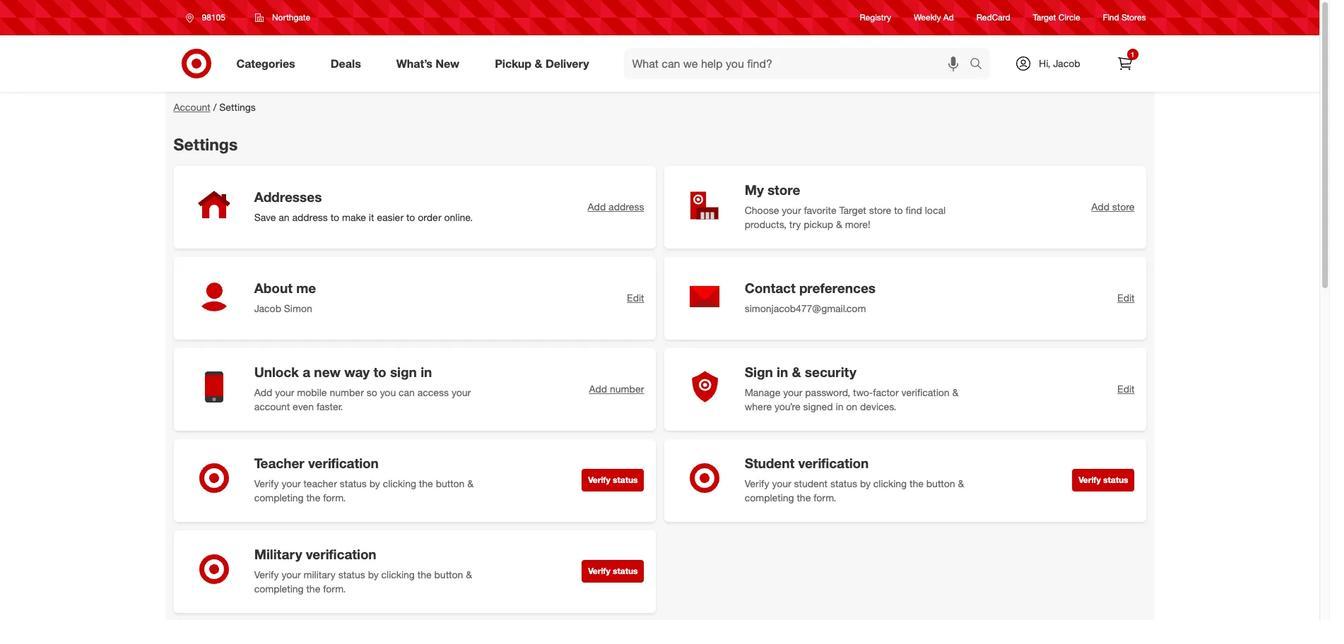 Task type: vqa. For each thing, say whether or not it's contained in the screenshot.
squares at bottom right
no



Task type: describe. For each thing, give the bounding box(es) containing it.
two-
[[853, 387, 873, 399]]

1 horizontal spatial number
[[610, 383, 644, 395]]

98105 button
[[176, 5, 240, 30]]

jacob inside about me jacob simon
[[254, 302, 281, 314]]

edit for simon
[[627, 292, 644, 304]]

target inside the "target circle" link
[[1033, 12, 1057, 23]]

products,
[[745, 218, 787, 230]]

student
[[794, 478, 828, 490]]

pickup & delivery link
[[483, 48, 607, 79]]

completing for military
[[254, 583, 304, 595]]

add store
[[1092, 201, 1135, 213]]

edit for security
[[1118, 383, 1135, 395]]

so
[[367, 387, 377, 399]]

your inside the military verification verify your military status by clicking the button & completing the form.
[[282, 569, 301, 581]]

save
[[254, 211, 276, 223]]

your right access
[[452, 387, 471, 399]]

find
[[906, 204, 923, 216]]

form. for teacher
[[323, 492, 346, 504]]

search button
[[964, 48, 998, 82]]

weekly ad
[[914, 12, 954, 23]]

account
[[254, 401, 290, 413]]

northgate
[[272, 12, 310, 23]]

verification for teacher verification
[[308, 455, 379, 471]]

new
[[436, 56, 460, 70]]

hi,
[[1039, 57, 1051, 69]]

local
[[925, 204, 946, 216]]

about
[[254, 280, 293, 296]]

military
[[254, 546, 302, 563]]

student verification verify your student status by clicking the button & completing the form.
[[745, 455, 965, 504]]

search
[[964, 58, 998, 72]]

manage
[[745, 387, 781, 399]]

redcard
[[977, 12, 1011, 23]]

to left make
[[331, 211, 339, 223]]

1 horizontal spatial jacob
[[1054, 57, 1081, 69]]

1 link
[[1110, 48, 1141, 79]]

1 horizontal spatial address
[[609, 201, 644, 213]]

verify status button for student verification
[[1073, 470, 1135, 492]]

factor
[[873, 387, 899, 399]]

your inside sign in & security manage your password, two-factor verification & where you're signed in on devices.
[[784, 387, 803, 399]]

military
[[304, 569, 336, 581]]

1 horizontal spatial store
[[869, 204, 892, 216]]

clicking for teacher verification
[[383, 478, 416, 490]]

online.
[[444, 211, 473, 223]]

2 horizontal spatial in
[[836, 401, 844, 413]]

about me jacob simon
[[254, 280, 316, 314]]

unlock a new way to sign in add your mobile number so you can access your account even faster.
[[254, 364, 471, 413]]

1
[[1131, 50, 1135, 59]]

student
[[745, 455, 795, 471]]

access
[[418, 387, 449, 399]]

98105
[[202, 12, 225, 23]]

unlock
[[254, 364, 299, 380]]

sign
[[745, 364, 773, 380]]

password,
[[806, 387, 851, 399]]

verification for student verification
[[799, 455, 869, 471]]

status inside the military verification verify your military status by clicking the button & completing the form.
[[338, 569, 365, 581]]

even
[[293, 401, 314, 413]]

easier
[[377, 211, 404, 223]]

new
[[314, 364, 341, 380]]

it
[[369, 211, 374, 223]]

pickup
[[804, 218, 834, 230]]

simonjacob477@gmail.com
[[745, 302, 866, 314]]

what's
[[396, 56, 433, 70]]

my
[[745, 182, 764, 198]]

1 vertical spatial settings
[[174, 134, 238, 154]]

on
[[847, 401, 858, 413]]

find
[[1103, 12, 1120, 23]]

verify status button for teacher verification
[[582, 470, 644, 492]]

1 horizontal spatial in
[[777, 364, 789, 380]]

northgate button
[[246, 5, 320, 30]]

edit link for security
[[1118, 383, 1135, 397]]

teacher
[[304, 478, 337, 490]]

you're
[[775, 401, 801, 413]]

preferences
[[800, 280, 876, 296]]

favorite
[[804, 204, 837, 216]]

deals
[[331, 56, 361, 70]]

button for military verification
[[435, 569, 463, 581]]

teacher verification verify your teacher status by clicking the button & completing the form.
[[254, 455, 474, 504]]

your up account
[[275, 387, 294, 399]]

order
[[418, 211, 442, 223]]

pickup & delivery
[[495, 56, 589, 70]]

status inside student verification verify your student status by clicking the button & completing the form.
[[831, 478, 858, 490]]

me
[[296, 280, 316, 296]]

way
[[344, 364, 370, 380]]

target inside my store choose your favorite target store to find local products, try pickup & more!
[[840, 204, 867, 216]]

verify inside "teacher verification verify your teacher status by clicking the button & completing the form."
[[254, 478, 279, 490]]

where
[[745, 401, 772, 413]]

0 vertical spatial settings
[[219, 101, 256, 113]]

registry link
[[860, 12, 892, 24]]

devices.
[[861, 401, 897, 413]]

deals link
[[319, 48, 379, 79]]

verification inside sign in & security manage your password, two-factor verification & where you're signed in on devices.
[[902, 387, 950, 399]]

add number
[[589, 383, 644, 395]]



Task type: locate. For each thing, give the bounding box(es) containing it.
jacob down 'about' on the top of the page
[[254, 302, 281, 314]]

what's new
[[396, 56, 460, 70]]

to up so
[[374, 364, 386, 380]]

form. down student
[[814, 492, 837, 504]]

button for student verification
[[927, 478, 956, 490]]

clicking inside the military verification verify your military status by clicking the button & completing the form.
[[382, 569, 415, 581]]

add for store
[[1092, 201, 1110, 213]]

completing down "military"
[[254, 583, 304, 595]]

0 vertical spatial jacob
[[1054, 57, 1081, 69]]

clicking for military verification
[[382, 569, 415, 581]]

in left on
[[836, 401, 844, 413]]

settings down account / settings
[[174, 134, 238, 154]]

verify status for student verification
[[1079, 475, 1129, 486]]

faster.
[[317, 401, 343, 413]]

verify status for military verification
[[588, 567, 638, 577]]

form. for student
[[814, 492, 837, 504]]

number
[[610, 383, 644, 395], [330, 387, 364, 399]]

your up you're
[[784, 387, 803, 399]]

stores
[[1122, 12, 1147, 23]]

completing inside "teacher verification verify your teacher status by clicking the button & completing the form."
[[254, 492, 304, 504]]

a
[[303, 364, 310, 380]]

verify status for teacher verification
[[588, 475, 638, 486]]

0 horizontal spatial target
[[840, 204, 867, 216]]

verify inside student verification verify your student status by clicking the button & completing the form.
[[745, 478, 770, 490]]

weekly
[[914, 12, 941, 23]]

clicking inside student verification verify your student status by clicking the button & completing the form.
[[874, 478, 907, 490]]

completing down teacher
[[254, 492, 304, 504]]

by right teacher
[[370, 478, 380, 490]]

/
[[213, 101, 217, 113]]

can
[[399, 387, 415, 399]]

account link
[[174, 101, 210, 113]]

completing for teacher
[[254, 492, 304, 504]]

your down student
[[772, 478, 792, 490]]

1 horizontal spatial target
[[1033, 12, 1057, 23]]

edit
[[627, 292, 644, 304], [1118, 292, 1135, 304], [1118, 383, 1135, 395]]

& inside "teacher verification verify your teacher status by clicking the button & completing the form."
[[468, 478, 474, 490]]

to left find
[[895, 204, 903, 216]]

0 horizontal spatial number
[[330, 387, 364, 399]]

form. for military
[[323, 583, 346, 595]]

button inside the military verification verify your military status by clicking the button & completing the form.
[[435, 569, 463, 581]]

verify status
[[588, 475, 638, 486], [1079, 475, 1129, 486], [588, 567, 638, 577]]

store for add
[[1113, 201, 1135, 213]]

verification inside the military verification verify your military status by clicking the button & completing the form.
[[306, 546, 377, 563]]

verification up teacher
[[308, 455, 379, 471]]

clicking for student verification
[[874, 478, 907, 490]]

registry
[[860, 12, 892, 23]]

mobile
[[297, 387, 327, 399]]

status inside "teacher verification verify your teacher status by clicking the button & completing the form."
[[340, 478, 367, 490]]

verification for military verification
[[306, 546, 377, 563]]

in right sign
[[777, 364, 789, 380]]

to inside unlock a new way to sign in add your mobile number so you can access your account even faster.
[[374, 364, 386, 380]]

& inside my store choose your favorite target store to find local products, try pickup & more!
[[836, 218, 843, 230]]

by inside "teacher verification verify your teacher status by clicking the button & completing the form."
[[370, 478, 380, 490]]

by for student verification
[[860, 478, 871, 490]]

add
[[588, 201, 606, 213], [1092, 201, 1110, 213], [589, 383, 607, 395], [254, 387, 272, 399]]

your
[[782, 204, 801, 216], [275, 387, 294, 399], [452, 387, 471, 399], [784, 387, 803, 399], [282, 478, 301, 490], [772, 478, 792, 490], [282, 569, 301, 581]]

& inside student verification verify your student status by clicking the button & completing the form.
[[958, 478, 965, 490]]

add number link
[[589, 383, 644, 397]]

add address
[[588, 201, 644, 213]]

to inside my store choose your favorite target store to find local products, try pickup & more!
[[895, 204, 903, 216]]

by
[[370, 478, 380, 490], [860, 478, 871, 490], [368, 569, 379, 581]]

by for teacher verification
[[370, 478, 380, 490]]

address inside addresses save an address to make it easier to order online.
[[292, 211, 328, 223]]

sign in & security manage your password, two-factor verification & where you're signed in on devices.
[[745, 364, 959, 413]]

jacob right hi,
[[1054, 57, 1081, 69]]

form. down military
[[323, 583, 346, 595]]

addresses
[[254, 189, 322, 205]]

completing down student
[[745, 492, 794, 504]]

button inside student verification verify your student status by clicking the button & completing the form.
[[927, 478, 956, 490]]

an
[[279, 211, 290, 223]]

0 horizontal spatial address
[[292, 211, 328, 223]]

security
[[805, 364, 857, 380]]

verification
[[902, 387, 950, 399], [308, 455, 379, 471], [799, 455, 869, 471], [306, 546, 377, 563]]

target up more! at the top right of page
[[840, 204, 867, 216]]

by inside student verification verify your student status by clicking the button & completing the form.
[[860, 478, 871, 490]]

button for teacher verification
[[436, 478, 465, 490]]

add address link
[[588, 200, 644, 214]]

circle
[[1059, 12, 1081, 23]]

verification right "factor"
[[902, 387, 950, 399]]

verify
[[588, 475, 611, 486], [1079, 475, 1101, 486], [254, 478, 279, 490], [745, 478, 770, 490], [588, 567, 611, 577], [254, 569, 279, 581]]

make
[[342, 211, 366, 223]]

in up access
[[421, 364, 432, 380]]

military verification verify your military status by clicking the button & completing the form.
[[254, 546, 472, 595]]

completing inside the military verification verify your military status by clicking the button & completing the form.
[[254, 583, 304, 595]]

form. inside the military verification verify your military status by clicking the button & completing the form.
[[323, 583, 346, 595]]

ad
[[944, 12, 954, 23]]

verification up military
[[306, 546, 377, 563]]

edit link
[[627, 291, 644, 306], [1118, 291, 1135, 306], [1118, 383, 1135, 397]]

by right military
[[368, 569, 379, 581]]

jacob
[[1054, 57, 1081, 69], [254, 302, 281, 314]]

contact preferences simonjacob477@gmail.com
[[745, 280, 876, 314]]

try
[[790, 218, 801, 230]]

your up try
[[782, 204, 801, 216]]

your down teacher
[[282, 478, 301, 490]]

store for my
[[768, 182, 801, 198]]

add for in
[[589, 383, 607, 395]]

form. down teacher
[[323, 492, 346, 504]]

add for it
[[588, 201, 606, 213]]

2 horizontal spatial store
[[1113, 201, 1135, 213]]

verify status button for military verification
[[582, 561, 644, 583]]

simon
[[284, 302, 312, 314]]

categories link
[[224, 48, 313, 79]]

0 horizontal spatial store
[[768, 182, 801, 198]]

delivery
[[546, 56, 589, 70]]

What can we help you find? suggestions appear below search field
[[624, 48, 974, 79]]

sign
[[390, 364, 417, 380]]

clicking inside "teacher verification verify your teacher status by clicking the button & completing the form."
[[383, 478, 416, 490]]

target circle link
[[1033, 12, 1081, 24]]

add inside 'link'
[[1092, 201, 1110, 213]]

add store link
[[1092, 200, 1135, 214]]

find stores
[[1103, 12, 1147, 23]]

teacher
[[254, 455, 305, 471]]

redcard link
[[977, 12, 1011, 24]]

edit link for simon
[[627, 291, 644, 306]]

weekly ad link
[[914, 12, 954, 24]]

your inside "teacher verification verify your teacher status by clicking the button & completing the form."
[[282, 478, 301, 490]]

0 horizontal spatial jacob
[[254, 302, 281, 314]]

completing
[[254, 492, 304, 504], [745, 492, 794, 504], [254, 583, 304, 595]]

your inside student verification verify your student status by clicking the button & completing the form.
[[772, 478, 792, 490]]

1 vertical spatial target
[[840, 204, 867, 216]]

in inside unlock a new way to sign in add your mobile number so you can access your account even faster.
[[421, 364, 432, 380]]

store
[[768, 182, 801, 198], [1113, 201, 1135, 213], [869, 204, 892, 216]]

choose
[[745, 204, 780, 216]]

1 vertical spatial jacob
[[254, 302, 281, 314]]

form. inside "teacher verification verify your teacher status by clicking the button & completing the form."
[[323, 492, 346, 504]]

by inside the military verification verify your military status by clicking the button & completing the form.
[[368, 569, 379, 581]]

completing for student
[[745, 492, 794, 504]]

account
[[174, 101, 210, 113]]

find stores link
[[1103, 12, 1147, 24]]

status
[[613, 475, 638, 486], [1104, 475, 1129, 486], [340, 478, 367, 490], [831, 478, 858, 490], [613, 567, 638, 577], [338, 569, 365, 581]]

target circle
[[1033, 12, 1081, 23]]

verify inside the military verification verify your military status by clicking the button & completing the form.
[[254, 569, 279, 581]]

add inside unlock a new way to sign in add your mobile number so you can access your account even faster.
[[254, 387, 272, 399]]

your down "military"
[[282, 569, 301, 581]]

contact
[[745, 280, 796, 296]]

more!
[[845, 218, 871, 230]]

form. inside student verification verify your student status by clicking the button & completing the form.
[[814, 492, 837, 504]]

my store choose your favorite target store to find local products, try pickup & more!
[[745, 182, 946, 230]]

addresses save an address to make it easier to order online.
[[254, 189, 473, 223]]

0 horizontal spatial in
[[421, 364, 432, 380]]

0 vertical spatial target
[[1033, 12, 1057, 23]]

your inside my store choose your favorite target store to find local products, try pickup & more!
[[782, 204, 801, 216]]

by for military verification
[[368, 569, 379, 581]]

to
[[895, 204, 903, 216], [331, 211, 339, 223], [407, 211, 415, 223], [374, 364, 386, 380]]

store inside 'link'
[[1113, 201, 1135, 213]]

button inside "teacher verification verify your teacher status by clicking the button & completing the form."
[[436, 478, 465, 490]]

what's new link
[[384, 48, 477, 79]]

settings right "/"
[[219, 101, 256, 113]]

account / settings
[[174, 101, 256, 113]]

verification inside student verification verify your student status by clicking the button & completing the form.
[[799, 455, 869, 471]]

& inside the military verification verify your military status by clicking the button & completing the form.
[[466, 569, 472, 581]]

completing inside student verification verify your student status by clicking the button & completing the form.
[[745, 492, 794, 504]]

signed
[[804, 401, 833, 413]]

the
[[419, 478, 433, 490], [910, 478, 924, 490], [306, 492, 321, 504], [797, 492, 811, 504], [418, 569, 432, 581], [306, 583, 321, 595]]

by right student
[[860, 478, 871, 490]]

target
[[1033, 12, 1057, 23], [840, 204, 867, 216]]

categories
[[237, 56, 295, 70]]

number inside unlock a new way to sign in add your mobile number so you can access your account even faster.
[[330, 387, 364, 399]]

verification up student
[[799, 455, 869, 471]]

to left order
[[407, 211, 415, 223]]

verification inside "teacher verification verify your teacher status by clicking the button & completing the form."
[[308, 455, 379, 471]]

target left circle
[[1033, 12, 1057, 23]]



